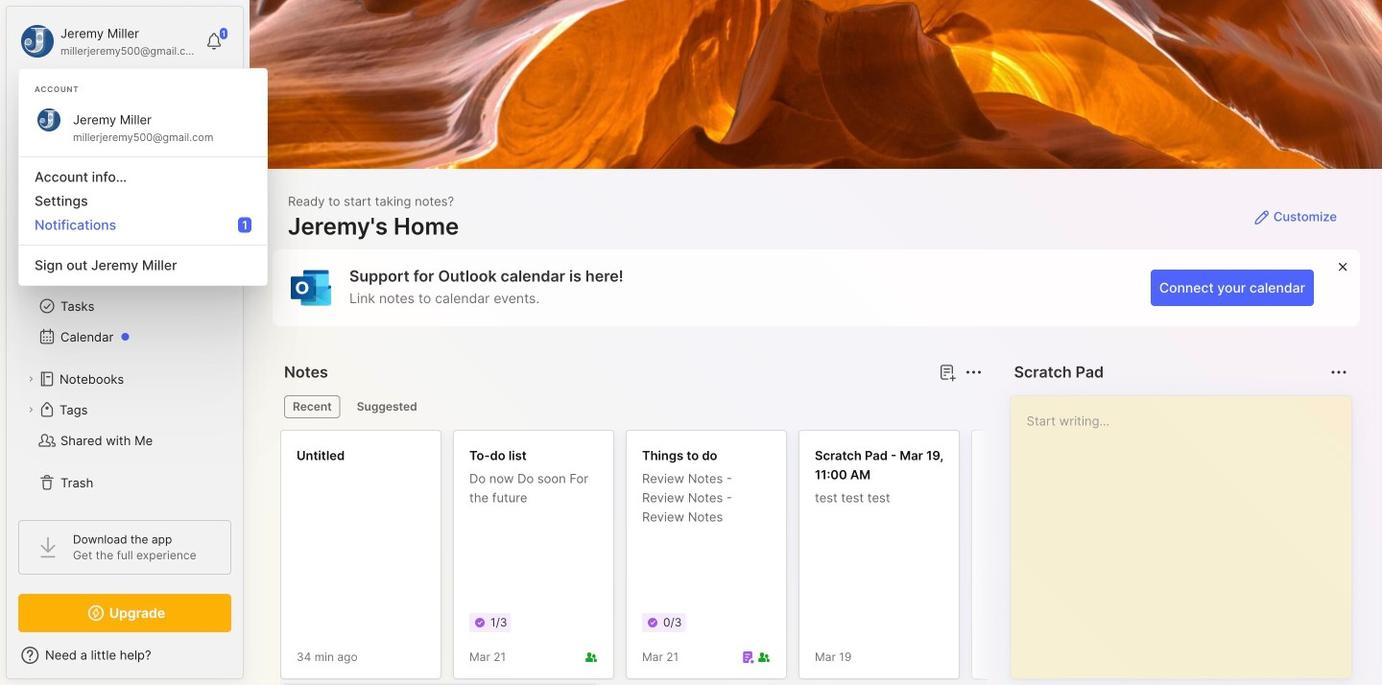 Task type: vqa. For each thing, say whether or not it's contained in the screenshot.
Tag name text field
no



Task type: describe. For each thing, give the bounding box(es) containing it.
expand notebooks image
[[25, 373, 36, 385]]

click to collapse image
[[242, 650, 257, 673]]

more actions image
[[1328, 361, 1351, 384]]

Account field
[[18, 22, 196, 60]]

1 tab from the left
[[284, 395, 341, 419]]

Search text field
[[53, 98, 206, 116]]

2 tab from the left
[[348, 395, 426, 419]]

main element
[[0, 0, 250, 685]]



Task type: locate. For each thing, give the bounding box(es) containing it.
row group
[[280, 430, 1382, 685]]

More actions field
[[1326, 359, 1352, 386]]

Start writing… text field
[[1027, 396, 1351, 663]]

1 horizontal spatial tab
[[348, 395, 426, 419]]

tab list
[[284, 395, 980, 419]]

WHAT'S NEW field
[[7, 640, 243, 671]]

0 horizontal spatial tab
[[284, 395, 341, 419]]

tree
[[7, 187, 243, 510]]

tab
[[284, 395, 341, 419], [348, 395, 426, 419]]

None search field
[[53, 95, 206, 118]]

none search field inside main element
[[53, 95, 206, 118]]

expand tags image
[[25, 404, 36, 416]]

tree inside main element
[[7, 187, 243, 510]]

dropdown list menu
[[19, 149, 267, 277]]



